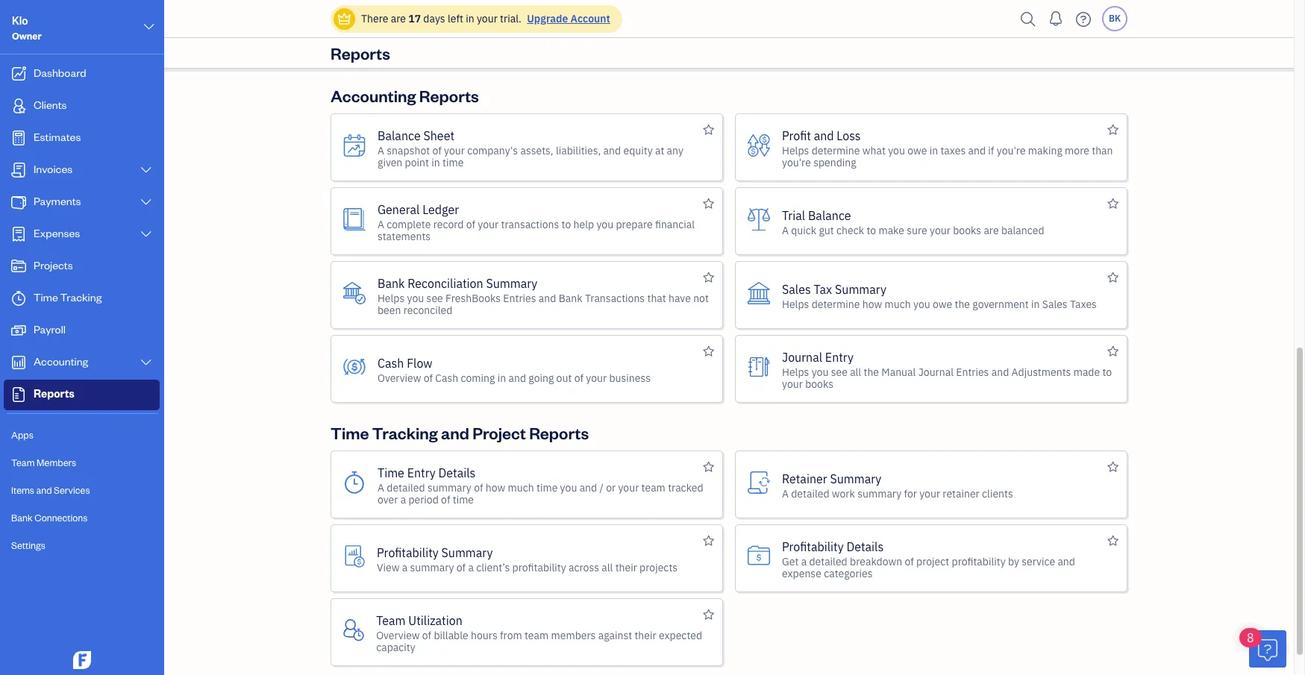Task type: vqa. For each thing, say whether or not it's contained in the screenshot.
you've
no



Task type: locate. For each thing, give the bounding box(es) containing it.
1 horizontal spatial period
[[1051, 28, 1081, 41]]

team for utilization
[[376, 613, 406, 628]]

your inside retainer summary a detailed work summary for your retainer clients
[[920, 487, 941, 501]]

1 horizontal spatial profitability
[[783, 539, 844, 554]]

record
[[434, 218, 464, 231]]

over up view
[[378, 493, 398, 507]]

update favorite status for trial balance image
[[1108, 195, 1119, 213]]

to left make
[[867, 224, 877, 237]]

journal entry helps you see all the manual journal entries and adjustments made to your books
[[783, 350, 1113, 391]]

0 horizontal spatial how
[[419, 34, 438, 47]]

owe inside profit and loss helps determine what you owe in taxes and if you're making more than you're spending
[[908, 144, 928, 157]]

0 vertical spatial sales
[[783, 282, 811, 297]]

books inside the "journal entry helps you see all the manual journal entries and adjustments made to your books"
[[806, 377, 834, 391]]

how up manual
[[863, 298, 883, 311]]

0 horizontal spatial details
[[439, 466, 476, 480]]

0 vertical spatial are
[[391, 12, 406, 25]]

the left manual
[[864, 365, 880, 379]]

much inside sales tax summary helps determine how much you owe the government in sales taxes
[[885, 298, 911, 311]]

freshbooks image
[[70, 652, 94, 670]]

profitability left by
[[952, 555, 1006, 569]]

a
[[1043, 28, 1048, 41], [401, 493, 406, 507], [802, 555, 807, 569], [402, 561, 408, 575], [468, 561, 474, 575]]

and left project at bottom left
[[441, 423, 470, 444]]

0 horizontal spatial period
[[409, 493, 439, 507]]

1 vertical spatial are
[[984, 224, 1000, 237]]

notifications image
[[1045, 4, 1068, 34]]

1 horizontal spatial entry
[[826, 350, 854, 365]]

all left credit in the right top of the page
[[842, 28, 853, 41]]

for inside summary of all your credit balance for your clients over a period of time
[[948, 28, 961, 41]]

and inside bank reconciliation summary helps you see freshbooks entries and bank transactions that have not been reconciled
[[539, 292, 557, 305]]

how down project at bottom left
[[486, 481, 506, 495]]

clients link
[[4, 91, 160, 122]]

profitability for profitability details
[[952, 555, 1006, 569]]

your
[[477, 12, 498, 25], [855, 28, 876, 41], [963, 28, 984, 41], [444, 144, 465, 157], [478, 218, 499, 231], [930, 224, 951, 237], [586, 371, 607, 385], [783, 377, 803, 391], [619, 481, 639, 495], [920, 487, 941, 501]]

reports up 'time entry details a detailed summary of how much time you and / or your team tracked over a period of time'
[[529, 423, 589, 444]]

team inside team members link
[[11, 457, 35, 469]]

reports inside "link"
[[34, 387, 74, 401]]

1 vertical spatial tracking
[[372, 423, 438, 444]]

payable
[[430, 18, 473, 33]]

details down time tracking and project reports
[[439, 466, 476, 480]]

and inside the balance sheet a snapshot of your company's assets, liabilities, and equity at any given point in time
[[604, 144, 621, 157]]

helps for profit and loss
[[783, 144, 810, 157]]

entry for journal
[[826, 350, 854, 365]]

see left manual
[[832, 365, 848, 379]]

are left balanced on the top right of the page
[[984, 224, 1000, 237]]

quick
[[792, 224, 817, 237]]

details
[[439, 466, 476, 480], [847, 539, 884, 554]]

1 horizontal spatial balance
[[809, 208, 852, 223]]

team members link
[[4, 450, 160, 476]]

to left be
[[561, 34, 570, 47]]

1 vertical spatial accounting
[[34, 355, 88, 369]]

vendor
[[495, 34, 527, 47]]

1 horizontal spatial tracking
[[372, 423, 438, 444]]

much
[[441, 34, 467, 47], [885, 298, 911, 311], [508, 481, 534, 495]]

profitability up view
[[377, 545, 439, 560]]

helps inside profit and loss helps determine what you owe in taxes and if you're making more than you're spending
[[783, 144, 810, 157]]

accounting down find
[[331, 85, 416, 106]]

the inside the "journal entry helps you see all the manual journal entries and adjustments made to your books"
[[864, 365, 880, 379]]

1 vertical spatial balance
[[809, 208, 852, 223]]

for
[[948, 28, 961, 41], [905, 487, 918, 501]]

1 horizontal spatial team
[[376, 613, 406, 628]]

bank
[[378, 276, 405, 291], [559, 292, 583, 305], [11, 512, 33, 524]]

0 vertical spatial journal
[[783, 350, 823, 365]]

profitability for profitability details
[[783, 539, 844, 554]]

update favorite status for profitability summary image
[[703, 532, 715, 550]]

0 vertical spatial overview
[[378, 371, 421, 385]]

detailed inside retainer summary a detailed work summary for your retainer clients
[[792, 487, 830, 501]]

team utilization overview of billable hours from team members against their expected capacity
[[376, 613, 703, 654]]

their left projects at bottom
[[616, 561, 638, 575]]

0 horizontal spatial bank
[[11, 512, 33, 524]]

entry inside 'time entry details a detailed summary of how much time you and / or your team tracked over a period of time'
[[407, 466, 436, 480]]

you inside general ledger a complete record of your transactions to help you prepare financial statements
[[597, 218, 614, 231]]

2 determine from the top
[[812, 298, 861, 311]]

over left notifications icon
[[1020, 28, 1040, 41]]

categories
[[824, 567, 873, 581]]

0 horizontal spatial owe
[[908, 144, 928, 157]]

reports down the there
[[331, 43, 390, 63]]

get
[[783, 555, 799, 569]]

0 horizontal spatial much
[[441, 34, 467, 47]]

profitability for profitability summary
[[377, 545, 439, 560]]

accounting
[[331, 85, 416, 106], [34, 355, 88, 369]]

time inside main element
[[34, 290, 58, 305]]

time for time tracking
[[34, 290, 58, 305]]

1 horizontal spatial over
[[1020, 28, 1040, 41]]

entries inside bank reconciliation summary helps you see freshbooks entries and bank transactions that have not been reconciled
[[504, 292, 537, 305]]

out right going
[[557, 371, 572, 385]]

chevron large down image inside accounting link
[[139, 357, 153, 369]]

overview down flow
[[378, 371, 421, 385]]

detailed inside profitability details get a detailed breakdown of project profitability by service and expense categories
[[810, 555, 848, 569]]

see inside the "journal entry helps you see all the manual journal entries and adjustments made to your books"
[[832, 365, 848, 379]]

profitability for profitability summary
[[513, 561, 567, 575]]

1 vertical spatial their
[[635, 629, 657, 643]]

0 vertical spatial out
[[401, 34, 416, 47]]

business
[[610, 371, 651, 385]]

0 vertical spatial tracking
[[60, 290, 102, 305]]

and left /
[[580, 481, 597, 495]]

much up manual
[[885, 298, 911, 311]]

1 horizontal spatial accounting
[[331, 85, 416, 106]]

complete
[[387, 218, 431, 231]]

clients
[[986, 28, 1017, 41], [983, 487, 1014, 501]]

and inside main element
[[36, 485, 52, 497]]

all left manual
[[851, 365, 862, 379]]

0 vertical spatial period
[[1051, 28, 1081, 41]]

general
[[378, 202, 420, 217]]

0 vertical spatial over
[[1020, 28, 1040, 41]]

there are 17 days left in your trial. upgrade account
[[361, 12, 611, 25]]

1 horizontal spatial cash
[[436, 371, 459, 385]]

main element
[[0, 0, 202, 676]]

you inside the "journal entry helps you see all the manual journal entries and adjustments made to your books"
[[812, 365, 829, 379]]

their right against
[[635, 629, 657, 643]]

you're down profit at the top of page
[[783, 156, 812, 169]]

client image
[[10, 99, 28, 113]]

sales tax summary helps determine how much you owe the government in sales taxes
[[783, 282, 1098, 311]]

for right balance
[[948, 28, 961, 41]]

team right from
[[525, 629, 549, 643]]

3 chevron large down image from the top
[[139, 357, 153, 369]]

team inside team utilization overview of billable hours from team members against their expected capacity
[[525, 629, 549, 643]]

clients left notifications icon
[[986, 28, 1017, 41]]

books
[[954, 224, 982, 237], [806, 377, 834, 391]]

2 horizontal spatial much
[[885, 298, 911, 311]]

the left government
[[955, 298, 971, 311]]

1 vertical spatial much
[[885, 298, 911, 311]]

1 vertical spatial sales
[[1043, 298, 1068, 311]]

sales left taxes
[[1043, 298, 1068, 311]]

1 horizontal spatial time
[[331, 423, 369, 444]]

tracking for time tracking
[[60, 290, 102, 305]]

a inside profitability details get a detailed breakdown of project profitability by service and expense categories
[[802, 555, 807, 569]]

profitability
[[952, 555, 1006, 569], [513, 561, 567, 575]]

detailed inside 'time entry details a detailed summary of how much time you and / or your team tracked over a period of time'
[[387, 481, 425, 495]]

helps for bank reconciliation summary
[[378, 292, 405, 305]]

team left tracked
[[642, 481, 666, 495]]

entry inside the "journal entry helps you see all the manual journal entries and adjustments made to your books"
[[826, 350, 854, 365]]

been
[[378, 304, 401, 317]]

accounting down payroll
[[34, 355, 88, 369]]

you inside profit and loss helps determine what you owe in taxes and if you're making more than you're spending
[[889, 144, 906, 157]]

details inside 'time entry details a detailed summary of how much time you and / or your team tracked over a period of time'
[[439, 466, 476, 480]]

overview inside team utilization overview of billable hours from team members against their expected capacity
[[376, 629, 420, 643]]

how inside sales tax summary helps determine how much you owe the government in sales taxes
[[863, 298, 883, 311]]

owe left "taxes"
[[908, 144, 928, 157]]

0 horizontal spatial tracking
[[60, 290, 102, 305]]

0 vertical spatial chevron large down image
[[139, 164, 153, 176]]

summary inside retainer summary a detailed work summary for your retainer clients
[[831, 472, 882, 486]]

you're
[[997, 144, 1026, 157], [783, 156, 812, 169]]

manual
[[882, 365, 916, 379]]

sales left tax
[[783, 282, 811, 297]]

in right point on the left top of page
[[432, 156, 440, 169]]

entry down time tracking and project reports
[[407, 466, 436, 480]]

money image
[[10, 323, 28, 338]]

help
[[574, 218, 594, 231]]

taxes
[[1071, 298, 1098, 311]]

profitability up get
[[783, 539, 844, 554]]

loss
[[837, 128, 861, 143]]

overview down the utilization
[[376, 629, 420, 643]]

you're right if
[[997, 144, 1026, 157]]

your inside the "journal entry helps you see all the manual journal entries and adjustments made to your books"
[[783, 377, 803, 391]]

of inside general ledger a complete record of your transactions to help you prepare financial statements
[[466, 218, 476, 231]]

1 horizontal spatial much
[[508, 481, 534, 495]]

tracking for time tracking and project reports
[[372, 423, 438, 444]]

in inside profit and loss helps determine what you owe in taxes and if you're making more than you're spending
[[930, 144, 939, 157]]

2 vertical spatial time
[[378, 466, 405, 480]]

and left 'adjustments'
[[992, 365, 1010, 379]]

0 horizontal spatial time
[[34, 290, 58, 305]]

owe left government
[[933, 298, 953, 311]]

1 horizontal spatial are
[[984, 224, 1000, 237]]

profitability left across on the left bottom of the page
[[513, 561, 567, 575]]

1 horizontal spatial journal
[[919, 365, 954, 379]]

balance up snapshot
[[378, 128, 421, 143]]

helps inside sales tax summary helps determine how much you owe the government in sales taxes
[[783, 298, 810, 311]]

profitability summary view a summary of a client's profitability across all their projects
[[377, 545, 678, 575]]

if
[[989, 144, 995, 157]]

upgrade
[[527, 12, 568, 25]]

0 vertical spatial determine
[[812, 144, 861, 157]]

helps
[[783, 144, 810, 157], [378, 292, 405, 305], [783, 298, 810, 311], [783, 365, 810, 379]]

much inside accounts payable aging find out how much each vendor needs to be paid
[[441, 34, 467, 47]]

1 vertical spatial for
[[905, 487, 918, 501]]

summary down time tracking and project reports
[[428, 481, 472, 495]]

and left equity
[[604, 144, 621, 157]]

1 vertical spatial details
[[847, 539, 884, 554]]

and left transactions
[[539, 292, 557, 305]]

1 horizontal spatial out
[[557, 371, 572, 385]]

0 horizontal spatial entries
[[504, 292, 537, 305]]

team for members
[[11, 457, 35, 469]]

cash left flow
[[378, 356, 404, 371]]

clients right retainer
[[983, 487, 1014, 501]]

summary inside summary of all your credit balance for your clients over a period of time
[[783, 28, 828, 41]]

payment image
[[10, 195, 28, 210]]

report image
[[10, 388, 28, 402]]

gut
[[819, 224, 835, 237]]

a
[[378, 144, 385, 157], [378, 218, 384, 231], [782, 224, 789, 237], [378, 481, 385, 495], [782, 487, 789, 501]]

out down "accounts"
[[401, 34, 416, 47]]

0 horizontal spatial journal
[[783, 350, 823, 365]]

for inside retainer summary a detailed work summary for your retainer clients
[[905, 487, 918, 501]]

period
[[1051, 28, 1081, 41], [409, 493, 439, 507]]

their inside team utilization overview of billable hours from team members against their expected capacity
[[635, 629, 657, 643]]

summary inside retainer summary a detailed work summary for your retainer clients
[[858, 487, 902, 501]]

cash flow overview of cash coming in and going out of your business
[[378, 356, 651, 385]]

in inside sales tax summary helps determine how much you owe the government in sales taxes
[[1032, 298, 1040, 311]]

update favorite status for team utilization image
[[703, 606, 715, 624]]

chevron large down image
[[139, 164, 153, 176], [139, 228, 153, 240], [139, 357, 153, 369]]

entries left 'adjustments'
[[957, 365, 990, 379]]

and left going
[[509, 371, 526, 385]]

sheet
[[424, 128, 455, 143]]

1 vertical spatial chevron large down image
[[139, 228, 153, 240]]

0 horizontal spatial team
[[11, 457, 35, 469]]

bank connections link
[[4, 505, 160, 532]]

chevron large down image inside invoices link
[[139, 164, 153, 176]]

0 horizontal spatial entry
[[407, 466, 436, 480]]

0 vertical spatial team
[[642, 481, 666, 495]]

1 horizontal spatial books
[[954, 224, 982, 237]]

chevron large down image down the payments link
[[139, 228, 153, 240]]

2 vertical spatial how
[[486, 481, 506, 495]]

their
[[616, 561, 638, 575], [635, 629, 657, 643]]

and right service
[[1058, 555, 1076, 569]]

helps for sales tax summary
[[783, 298, 810, 311]]

cash
[[378, 356, 404, 371], [436, 371, 459, 385]]

check
[[837, 224, 865, 237]]

and left loss
[[814, 128, 834, 143]]

update favorite status for credit balance image
[[1108, 5, 1119, 23]]

1 vertical spatial time
[[331, 423, 369, 444]]

0 vertical spatial details
[[439, 466, 476, 480]]

1 vertical spatial chevron large down image
[[139, 196, 153, 208]]

0 horizontal spatial are
[[391, 12, 406, 25]]

expenses
[[34, 226, 80, 240]]

0 vertical spatial accounting
[[331, 85, 416, 106]]

0 horizontal spatial profitability
[[377, 545, 439, 560]]

in right government
[[1032, 298, 1040, 311]]

1 horizontal spatial team
[[642, 481, 666, 495]]

summary inside 'time entry details a detailed summary of how much time you and / or your team tracked over a period of time'
[[428, 481, 472, 495]]

search image
[[1017, 8, 1041, 30]]

breakdown
[[850, 555, 903, 569]]

estimate image
[[10, 131, 28, 146]]

team up items
[[11, 457, 35, 469]]

helps inside the "journal entry helps you see all the manual journal entries and adjustments made to your books"
[[783, 365, 810, 379]]

estimates link
[[4, 123, 160, 154]]

1 vertical spatial how
[[863, 298, 883, 311]]

journal down tax
[[783, 350, 823, 365]]

0 vertical spatial time
[[34, 290, 58, 305]]

tracking inside main element
[[60, 290, 102, 305]]

1 horizontal spatial how
[[486, 481, 506, 495]]

update favorite status for bank reconciliation summary image
[[703, 269, 715, 287]]

summary inside profitability summary view a summary of a client's profitability across all their projects
[[410, 561, 454, 575]]

cash left coming
[[436, 371, 459, 385]]

period inside summary of all your credit balance for your clients over a period of time
[[1051, 28, 1081, 41]]

2 chevron large down image from the top
[[139, 228, 153, 240]]

1 horizontal spatial see
[[832, 365, 848, 379]]

be
[[573, 34, 584, 47]]

chevron large down image
[[142, 18, 156, 36], [139, 196, 153, 208]]

to left the help
[[562, 218, 571, 231]]

each
[[470, 34, 492, 47]]

in left "taxes"
[[930, 144, 939, 157]]

of inside the balance sheet a snapshot of your company's assets, liabilities, and equity at any given point in time
[[433, 144, 442, 157]]

1 horizontal spatial details
[[847, 539, 884, 554]]

0 horizontal spatial cash
[[378, 356, 404, 371]]

tracking down flow
[[372, 423, 438, 444]]

see down reconciliation
[[427, 292, 443, 305]]

journal right manual
[[919, 365, 954, 379]]

project image
[[10, 259, 28, 274]]

and right items
[[36, 485, 52, 497]]

tracking down projects link
[[60, 290, 102, 305]]

team members
[[11, 457, 76, 469]]

in right coming
[[498, 371, 506, 385]]

klo owner
[[12, 13, 42, 42]]

bank up been
[[378, 276, 405, 291]]

at
[[656, 144, 665, 157]]

out inside accounts payable aging find out how much each vendor needs to be paid
[[401, 34, 416, 47]]

much down payable
[[441, 34, 467, 47]]

are left 17
[[391, 12, 406, 25]]

bank for reconciliation
[[378, 276, 405, 291]]

0 vertical spatial balance
[[378, 128, 421, 143]]

1 vertical spatial entry
[[407, 466, 436, 480]]

reports right report icon
[[34, 387, 74, 401]]

entries right freshbooks
[[504, 292, 537, 305]]

2 vertical spatial all
[[602, 561, 613, 575]]

reports up sheet
[[420, 85, 479, 106]]

1 vertical spatial determine
[[812, 298, 861, 311]]

bank down items
[[11, 512, 33, 524]]

bank left transactions
[[559, 292, 583, 305]]

expected
[[659, 629, 703, 643]]

0 horizontal spatial see
[[427, 292, 443, 305]]

0 vertical spatial owe
[[908, 144, 928, 157]]

1 vertical spatial team
[[376, 613, 406, 628]]

time
[[783, 40, 804, 53], [443, 156, 464, 169], [537, 481, 558, 495], [453, 493, 474, 507]]

chevron large down image down payroll link
[[139, 357, 153, 369]]

determine
[[812, 144, 861, 157], [812, 298, 861, 311]]

reconciliation
[[408, 276, 484, 291]]

0 vertical spatial all
[[842, 28, 853, 41]]

summary for summary
[[858, 487, 902, 501]]

how inside accounts payable aging find out how much each vendor needs to be paid
[[419, 34, 438, 47]]

0 vertical spatial how
[[419, 34, 438, 47]]

0 vertical spatial their
[[616, 561, 638, 575]]

2 horizontal spatial time
[[378, 466, 405, 480]]

0 horizontal spatial balance
[[378, 128, 421, 143]]

summary inside bank reconciliation summary helps you see freshbooks entries and bank transactions that have not been reconciled
[[486, 276, 538, 291]]

your inside 'time entry details a detailed summary of how much time you and / or your team tracked over a period of time'
[[619, 481, 639, 495]]

summary right view
[[410, 561, 454, 575]]

8
[[1248, 631, 1255, 646]]

a inside 'time entry details a detailed summary of how much time you and / or your team tracked over a period of time'
[[378, 481, 385, 495]]

see
[[427, 292, 443, 305], [832, 365, 848, 379]]

a inside summary of all your credit balance for your clients over a period of time
[[1043, 28, 1048, 41]]

accounts
[[378, 18, 428, 33]]

how for tax
[[863, 298, 883, 311]]

items and services link
[[4, 478, 160, 504]]

time inside the balance sheet a snapshot of your company's assets, liabilities, and equity at any given point in time
[[443, 156, 464, 169]]

entry down tax
[[826, 350, 854, 365]]

update favorite status for journal entry image
[[1108, 343, 1119, 361]]

1 vertical spatial clients
[[983, 487, 1014, 501]]

1 vertical spatial see
[[832, 365, 848, 379]]

0 vertical spatial for
[[948, 28, 961, 41]]

a inside 'time entry details a detailed summary of how much time you and / or your team tracked over a period of time'
[[401, 493, 406, 507]]

team up capacity
[[376, 613, 406, 628]]

1 chevron large down image from the top
[[139, 164, 153, 176]]

period inside 'time entry details a detailed summary of how much time you and / or your team tracked over a period of time'
[[409, 493, 439, 507]]

1 vertical spatial team
[[525, 629, 549, 643]]

owe inside sales tax summary helps determine how much you owe the government in sales taxes
[[933, 298, 953, 311]]

0 vertical spatial entry
[[826, 350, 854, 365]]

and
[[814, 128, 834, 143], [604, 144, 621, 157], [969, 144, 986, 157], [539, 292, 557, 305], [992, 365, 1010, 379], [509, 371, 526, 385], [441, 423, 470, 444], [580, 481, 597, 495], [36, 485, 52, 497], [1058, 555, 1076, 569]]

there
[[361, 12, 389, 25]]

entries inside the "journal entry helps you see all the manual journal entries and adjustments made to your books"
[[957, 365, 990, 379]]

1 horizontal spatial sales
[[1043, 298, 1068, 311]]

0 vertical spatial clients
[[986, 28, 1017, 41]]

overview inside cash flow overview of cash coming in and going out of your business
[[378, 371, 421, 385]]

klo
[[12, 13, 28, 28]]

for left retainer
[[905, 487, 918, 501]]

invoices link
[[4, 155, 160, 186]]

team inside team utilization overview of billable hours from team members against their expected capacity
[[376, 613, 406, 628]]

a inside trial balance a quick gut check to make sure your books are balanced
[[782, 224, 789, 237]]

profitability
[[783, 539, 844, 554], [377, 545, 439, 560]]

bank inside main element
[[11, 512, 33, 524]]

summary right work
[[858, 487, 902, 501]]

to right made at bottom
[[1103, 365, 1113, 379]]

view
[[377, 561, 400, 575]]

all right across on the left bottom of the page
[[602, 561, 613, 575]]

2 horizontal spatial bank
[[559, 292, 583, 305]]

1 vertical spatial the
[[864, 365, 880, 379]]

0 vertical spatial much
[[441, 34, 467, 47]]

time
[[34, 290, 58, 305], [331, 423, 369, 444], [378, 466, 405, 480]]

profitability inside profitability summary view a summary of a client's profitability across all their projects
[[513, 561, 567, 575]]

a for general ledger
[[378, 218, 384, 231]]

update favorite status for profit and loss image
[[1108, 121, 1119, 139]]

financial
[[656, 218, 695, 231]]

1 vertical spatial journal
[[919, 365, 954, 379]]

determine down tax
[[812, 298, 861, 311]]

details inside profitability details get a detailed breakdown of project profitability by service and expense categories
[[847, 539, 884, 554]]

balance up gut
[[809, 208, 852, 223]]

your inside general ledger a complete record of your transactions to help you prepare financial statements
[[478, 218, 499, 231]]

of inside team utilization overview of billable hours from team members against their expected capacity
[[423, 629, 432, 643]]

entry
[[826, 350, 854, 365], [407, 466, 436, 480]]

how down days
[[419, 34, 438, 47]]

1 vertical spatial out
[[557, 371, 572, 385]]

determine inside sales tax summary helps determine how much you owe the government in sales taxes
[[812, 298, 861, 311]]

0 vertical spatial team
[[11, 457, 35, 469]]

0 vertical spatial see
[[427, 292, 443, 305]]

much down project at bottom left
[[508, 481, 534, 495]]

a inside the balance sheet a snapshot of your company's assets, liabilities, and equity at any given point in time
[[378, 144, 385, 157]]

invoice image
[[10, 163, 28, 178]]

profit and loss helps determine what you owe in taxes and if you're making more than you're spending
[[783, 128, 1114, 169]]

chevron large down image down estimates link
[[139, 164, 153, 176]]

go to help image
[[1072, 8, 1096, 30]]

the
[[955, 298, 971, 311], [864, 365, 880, 379]]

determine inside profit and loss helps determine what you owe in taxes and if you're making more than you're spending
[[812, 144, 861, 157]]

are inside trial balance a quick gut check to make sure your books are balanced
[[984, 224, 1000, 237]]

1 determine from the top
[[812, 144, 861, 157]]

1 vertical spatial overview
[[376, 629, 420, 643]]

2 vertical spatial much
[[508, 481, 534, 495]]

0 vertical spatial cash
[[378, 356, 404, 371]]

determine down loss
[[812, 144, 861, 157]]

2 vertical spatial bank
[[11, 512, 33, 524]]

0 horizontal spatial team
[[525, 629, 549, 643]]

your inside trial balance a quick gut check to make sure your books are balanced
[[930, 224, 951, 237]]

1 vertical spatial bank
[[559, 292, 583, 305]]

detailed
[[387, 481, 425, 495], [792, 487, 830, 501], [810, 555, 848, 569]]

details up 'breakdown'
[[847, 539, 884, 554]]

going
[[529, 371, 554, 385]]



Task type: describe. For each thing, give the bounding box(es) containing it.
0 horizontal spatial you're
[[783, 156, 812, 169]]

projects
[[34, 258, 73, 273]]

payroll link
[[4, 316, 160, 346]]

resource center badge image
[[1250, 631, 1287, 668]]

made
[[1074, 365, 1101, 379]]

hours
[[471, 629, 498, 643]]

you inside bank reconciliation summary helps you see freshbooks entries and bank transactions that have not been reconciled
[[407, 292, 424, 305]]

members
[[551, 629, 596, 643]]

how inside 'time entry details a detailed summary of how much time you and / or your team tracked over a period of time'
[[486, 481, 506, 495]]

much for summary
[[885, 298, 911, 311]]

accounting for accounting reports
[[331, 85, 416, 106]]

time entry details a detailed summary of how much time you and / or your team tracked over a period of time
[[378, 466, 704, 507]]

over inside 'time entry details a detailed summary of how much time you and / or your team tracked over a period of time'
[[378, 493, 398, 507]]

balance sheet a snapshot of your company's assets, liabilities, and equity at any given point in time
[[378, 128, 684, 169]]

making
[[1029, 144, 1063, 157]]

dashboard image
[[10, 66, 28, 81]]

their inside profitability summary view a summary of a client's profitability across all their projects
[[616, 561, 638, 575]]

days
[[424, 12, 445, 25]]

timer image
[[10, 291, 28, 306]]

to inside general ledger a complete record of your transactions to help you prepare financial statements
[[562, 218, 571, 231]]

bk button
[[1103, 6, 1128, 31]]

all inside summary of all your credit balance for your clients over a period of time
[[842, 28, 853, 41]]

entry for time
[[407, 466, 436, 480]]

or
[[606, 481, 616, 495]]

sure
[[907, 224, 928, 237]]

work
[[832, 487, 856, 501]]

summary inside sales tax summary helps determine how much you owe the government in sales taxes
[[836, 282, 887, 297]]

all inside profitability summary view a summary of a client's profitability across all their projects
[[602, 561, 613, 575]]

17
[[409, 12, 421, 25]]

0 vertical spatial chevron large down image
[[142, 18, 156, 36]]

across
[[569, 561, 600, 575]]

overview for team
[[376, 629, 420, 643]]

expenses link
[[4, 220, 160, 250]]

balance inside the balance sheet a snapshot of your company's assets, liabilities, and equity at any given point in time
[[378, 128, 421, 143]]

0 horizontal spatial sales
[[783, 282, 811, 297]]

update favorite status for sales tax summary image
[[1108, 269, 1119, 287]]

make
[[879, 224, 905, 237]]

see inside bank reconciliation summary helps you see freshbooks entries and bank transactions that have not been reconciled
[[427, 292, 443, 305]]

expense
[[783, 567, 822, 581]]

for for summary
[[905, 487, 918, 501]]

company's
[[468, 144, 518, 157]]

how for payable
[[419, 34, 438, 47]]

a for balance sheet
[[378, 144, 385, 157]]

bank reconciliation summary helps you see freshbooks entries and bank transactions that have not been reconciled
[[378, 276, 709, 317]]

crown image
[[337, 11, 352, 27]]

in right left
[[466, 12, 475, 25]]

of inside profitability summary view a summary of a client's profitability across all their projects
[[457, 561, 466, 575]]

chevron large down image for expenses
[[139, 228, 153, 240]]

snapshot
[[387, 144, 430, 157]]

a for trial balance
[[782, 224, 789, 237]]

time inside 'time entry details a detailed summary of how much time you and / or your team tracked over a period of time'
[[378, 466, 405, 480]]

much inside 'time entry details a detailed summary of how much time you and / or your team tracked over a period of time'
[[508, 481, 534, 495]]

over inside summary of all your credit balance for your clients over a period of time
[[1020, 28, 1040, 41]]

accounting for accounting
[[34, 355, 88, 369]]

apps
[[11, 429, 33, 441]]

reports link
[[4, 380, 160, 411]]

for for of
[[948, 28, 961, 41]]

and left if
[[969, 144, 986, 157]]

adjustments
[[1012, 365, 1072, 379]]

detailed for time
[[387, 481, 425, 495]]

team inside 'time entry details a detailed summary of how much time you and / or your team tracked over a period of time'
[[642, 481, 666, 495]]

bank for connections
[[11, 512, 33, 524]]

you inside 'time entry details a detailed summary of how much time you and / or your team tracked over a period of time'
[[560, 481, 577, 495]]

settings link
[[4, 533, 160, 559]]

what
[[863, 144, 886, 157]]

chevron large down image for invoices
[[139, 164, 153, 176]]

profitability details get a detailed breakdown of project profitability by service and expense categories
[[783, 539, 1076, 581]]

have
[[669, 292, 691, 305]]

trial balance a quick gut check to make sure your books are balanced
[[782, 208, 1045, 237]]

all inside the "journal entry helps you see all the manual journal entries and adjustments made to your books"
[[851, 365, 862, 379]]

update favorite status for cash flow image
[[703, 343, 715, 361]]

project
[[473, 423, 526, 444]]

ledger
[[423, 202, 459, 217]]

point
[[405, 156, 429, 169]]

/
[[600, 481, 604, 495]]

your inside cash flow overview of cash coming in and going out of your business
[[586, 371, 607, 385]]

to inside trial balance a quick gut check to make sure your books are balanced
[[867, 224, 877, 237]]

dashboard link
[[4, 59, 160, 90]]

update favorite status for retainer summary image
[[1108, 458, 1119, 476]]

time for time tracking and project reports
[[331, 423, 369, 444]]

trial.
[[500, 12, 522, 25]]

credit
[[879, 28, 906, 41]]

in inside cash flow overview of cash coming in and going out of your business
[[498, 371, 506, 385]]

trial
[[782, 208, 806, 223]]

much for aging
[[441, 34, 467, 47]]

payments
[[34, 194, 81, 208]]

determine for loss
[[812, 144, 861, 157]]

and inside cash flow overview of cash coming in and going out of your business
[[509, 371, 526, 385]]

payroll
[[34, 323, 66, 337]]

assets,
[[521, 144, 554, 157]]

to inside the "journal entry helps you see all the manual journal entries and adjustments made to your books"
[[1103, 365, 1113, 379]]

clients inside summary of all your credit balance for your clients over a period of time
[[986, 28, 1017, 41]]

balance inside trial balance a quick gut check to make sure your books are balanced
[[809, 208, 852, 223]]

update favorite status for profitability details image
[[1108, 532, 1119, 550]]

and inside the "journal entry helps you see all the manual journal entries and adjustments made to your books"
[[992, 365, 1010, 379]]

estimates
[[34, 130, 81, 144]]

to inside accounts payable aging find out how much each vendor needs to be paid
[[561, 34, 570, 47]]

dashboard
[[34, 66, 86, 80]]

chevron large down image for accounting
[[139, 357, 153, 369]]

given
[[378, 156, 403, 169]]

expense image
[[10, 227, 28, 242]]

in inside the balance sheet a snapshot of your company's assets, liabilities, and equity at any given point in time
[[432, 156, 440, 169]]

1 vertical spatial cash
[[436, 371, 459, 385]]

time tracking and project reports
[[331, 423, 589, 444]]

and inside 'time entry details a detailed summary of how much time you and / or your team tracked over a period of time'
[[580, 481, 597, 495]]

time tracking link
[[4, 284, 160, 314]]

projects link
[[4, 252, 160, 282]]

apps link
[[4, 423, 160, 449]]

clients
[[34, 98, 67, 112]]

payments link
[[4, 187, 160, 218]]

update favorite status for time entry details image
[[703, 458, 715, 476]]

determine for summary
[[812, 298, 861, 311]]

chart image
[[10, 355, 28, 370]]

update favorite status for general ledger image
[[703, 195, 715, 213]]

services
[[54, 485, 90, 497]]

overview for cash
[[378, 371, 421, 385]]

flow
[[407, 356, 433, 371]]

profit
[[783, 128, 812, 143]]

detailed for profitability
[[810, 555, 848, 569]]

coming
[[461, 371, 495, 385]]

projects
[[640, 561, 678, 575]]

any
[[667, 144, 684, 157]]

update favorite status for balance sheet image
[[703, 121, 715, 139]]

out inside cash flow overview of cash coming in and going out of your business
[[557, 371, 572, 385]]

find
[[378, 34, 398, 47]]

accounting link
[[4, 348, 160, 379]]

prepare
[[616, 218, 653, 231]]

items and services
[[11, 485, 90, 497]]

general ledger a complete record of your transactions to help you prepare financial statements
[[378, 202, 695, 243]]

8 button
[[1240, 629, 1287, 668]]

left
[[448, 12, 464, 25]]

the inside sales tax summary helps determine how much you owe the government in sales taxes
[[955, 298, 971, 311]]

transactions
[[501, 218, 559, 231]]

balanced
[[1002, 224, 1045, 237]]

your inside the balance sheet a snapshot of your company's assets, liabilities, and equity at any given point in time
[[444, 144, 465, 157]]

of inside profitability details get a detailed breakdown of project profitability by service and expense categories
[[905, 555, 914, 569]]

summary inside profitability summary view a summary of a client's profitability across all their projects
[[442, 545, 493, 560]]

accounting reports
[[331, 85, 479, 106]]

liabilities,
[[556, 144, 601, 157]]

time inside summary of all your credit balance for your clients over a period of time
[[783, 40, 804, 53]]

you inside sales tax summary helps determine how much you owe the government in sales taxes
[[914, 298, 931, 311]]

billable
[[434, 629, 469, 643]]

summary for entry
[[428, 481, 472, 495]]

bk
[[1110, 13, 1122, 24]]

freshbooks
[[446, 292, 501, 305]]

and inside profitability details get a detailed breakdown of project profitability by service and expense categories
[[1058, 555, 1076, 569]]

a for retainer summary
[[782, 487, 789, 501]]

retainer
[[943, 487, 980, 501]]

clients inside retainer summary a detailed work summary for your retainer clients
[[983, 487, 1014, 501]]

client's
[[477, 561, 510, 575]]

summary of all your credit balance for your clients over a period of time
[[783, 28, 1093, 53]]

1 horizontal spatial you're
[[997, 144, 1026, 157]]

reconciled
[[404, 304, 453, 317]]

against
[[599, 629, 633, 643]]

equity
[[624, 144, 653, 157]]

utilization
[[409, 613, 463, 628]]

books inside trial balance a quick gut check to make sure your books are balanced
[[954, 224, 982, 237]]

project
[[917, 555, 950, 569]]



